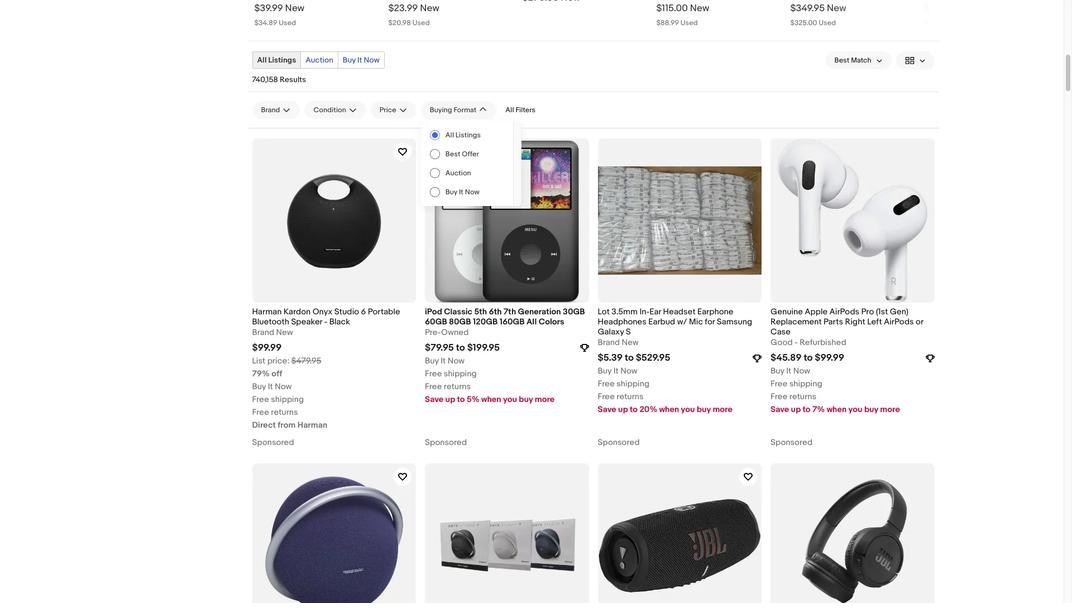 Task type: vqa. For each thing, say whether or not it's contained in the screenshot.
BUY IT NOW LINK
yes



Task type: describe. For each thing, give the bounding box(es) containing it.
all inside ipod classic 5th 6th 7th generation 30gb 60gb 80gb 120gb 160gb all colors pre-owned
[[527, 317, 537, 327]]

$199.95
[[467, 342, 500, 354]]

lot
[[598, 307, 610, 317]]

1 vertical spatial harman
[[298, 420, 327, 431]]

headphones
[[598, 317, 647, 327]]

740,158
[[252, 75, 278, 84]]

harman kardon onyx studio 6 portable bluetooth speaker - black brand new $99.99 list price: $479.95 79% off buy it now free shipping free returns direct from harman
[[252, 307, 400, 431]]

(1st
[[876, 307, 888, 317]]

0 vertical spatial listings
[[268, 55, 296, 65]]

brand inside harman kardon onyx studio 6 portable bluetooth speaker - black brand new $99.99 list price: $479.95 79% off buy it now free shipping free returns direct from harman
[[252, 327, 274, 338]]

sponsored for $79.95
[[425, 437, 467, 448]]

replacement
[[771, 317, 822, 327]]

up for $45.89
[[791, 405, 801, 415]]

pro
[[862, 307, 874, 317]]

returns for $45.89
[[790, 392, 817, 402]]

new for $23.99 new
[[420, 3, 439, 14]]

samsung
[[717, 317, 752, 327]]

1 vertical spatial all listings
[[446, 131, 481, 140]]

$34.89
[[254, 19, 277, 28]]

results
[[280, 75, 306, 84]]

or
[[916, 317, 924, 327]]

1 vertical spatial all listings link
[[421, 126, 513, 145]]

speaker
[[291, 317, 322, 327]]

new inside harman kardon onyx studio 6 portable bluetooth speaker - black brand new $99.99 list price: $479.95 79% off buy it now free shipping free returns direct from harman
[[276, 327, 293, 338]]

all filters button
[[501, 101, 540, 119]]

filters
[[516, 106, 536, 115]]

mic
[[689, 317, 703, 327]]

$379.95 new $354.99 used
[[925, 3, 980, 28]]

6
[[361, 307, 366, 317]]

save for $5.39
[[598, 405, 617, 415]]

0 horizontal spatial harman
[[252, 307, 282, 317]]

sponsored for $45.89
[[771, 437, 813, 448]]

earbud
[[649, 317, 675, 327]]

$39.99 new $34.89 used
[[254, 3, 305, 28]]

to left 7%
[[803, 405, 811, 415]]

headset
[[663, 307, 696, 317]]

7%
[[813, 405, 825, 415]]

used for $39.99
[[279, 19, 296, 28]]

it inside $79.95 to $199.95 buy it now free shipping free returns save up to 5% when you buy more
[[441, 356, 446, 367]]

$20.98
[[388, 19, 411, 28]]

portable
[[368, 307, 400, 317]]

$45.89 to $99.99 buy it now free shipping free returns save up to 7% when you buy more
[[771, 353, 900, 415]]

new inside the lot 3.5mm in-ear headset earphone headphones earbud w/ mic for samsung galaxy s brand new
[[622, 338, 639, 348]]

$479.95
[[291, 356, 321, 367]]

1 horizontal spatial listings
[[456, 131, 481, 140]]

now inside $5.39 to $529.95 buy it now free shipping free returns save up to 20% when you buy more
[[621, 366, 638, 377]]

- inside genuine apple airpods pro (1st gen) replacement parts right left airpods or case good - refurbished
[[795, 338, 798, 348]]

generation
[[518, 307, 561, 317]]

$23.99
[[388, 3, 418, 14]]

0 vertical spatial buy it now link
[[338, 52, 384, 68]]

harman kardon onyx studio 8 bluetooth wireless portable speaker - blue image
[[252, 464, 416, 603]]

used for $115.00
[[681, 19, 698, 28]]

79%
[[252, 369, 270, 379]]

0 horizontal spatial airpods
[[830, 307, 860, 317]]

genuine apple airpods pro (1st gen) replacement parts right left airpods or case image
[[771, 139, 935, 303]]

$39.99
[[254, 3, 283, 14]]

when for $99.99
[[827, 405, 847, 415]]

120gb
[[473, 317, 498, 327]]

buy for $199.95
[[519, 394, 533, 405]]

0 vertical spatial all listings
[[257, 55, 296, 65]]

all inside button
[[506, 106, 514, 115]]

genuine apple airpods pro (1st gen) replacement parts right left airpods or case good - refurbished
[[771, 307, 924, 348]]

used for $23.99
[[413, 19, 430, 28]]

in-
[[640, 307, 650, 317]]

6th
[[489, 307, 502, 317]]

ipod
[[425, 307, 442, 317]]

buy inside $5.39 to $529.95 buy it now free shipping free returns save up to 20% when you buy more
[[598, 366, 612, 377]]

returns for $5.39
[[617, 392, 644, 402]]

colors
[[539, 317, 565, 327]]

now inside $79.95 to $199.95 buy it now free shipping free returns save up to 5% when you buy more
[[448, 356, 465, 367]]

up for $79.95
[[446, 394, 455, 405]]

galaxy
[[598, 327, 624, 337]]

buy for $529.95
[[697, 405, 711, 415]]

buy inside $45.89 to $99.99 buy it now free shipping free returns save up to 7% when you buy more
[[771, 366, 785, 377]]

kardon
[[284, 307, 311, 317]]

now inside $45.89 to $99.99 buy it now free shipping free returns save up to 7% when you buy more
[[794, 366, 811, 377]]

black
[[329, 317, 350, 327]]

0 horizontal spatial auction link
[[301, 52, 338, 68]]

format
[[454, 106, 477, 115]]

now inside harman kardon onyx studio 6 portable bluetooth speaker - black brand new $99.99 list price: $479.95 79% off buy it now free shipping free returns direct from harman
[[275, 382, 292, 392]]

lot 3.5mm in-ear headset earphone headphones earbud w/ mic for samsung galaxy s brand new
[[598, 307, 752, 348]]

used for $349.95
[[819, 19, 836, 28]]

0 horizontal spatial all listings link
[[253, 52, 301, 68]]

gen)
[[890, 307, 909, 317]]

$79.95
[[425, 342, 454, 354]]

ear
[[650, 307, 661, 317]]

1 vertical spatial auction link
[[421, 164, 513, 183]]

3.5mm
[[612, 307, 638, 317]]

top rated plus image for $99.99
[[926, 354, 935, 363]]

more for $529.95
[[713, 405, 733, 415]]

returns inside harman kardon onyx studio 6 portable bluetooth speaker - black brand new $99.99 list price: $479.95 79% off buy it now free shipping free returns direct from harman
[[271, 407, 298, 418]]

30gb
[[563, 307, 585, 317]]

$45.89
[[771, 353, 802, 364]]

s
[[626, 327, 631, 337]]

harman kardon onyx studio 6 portable bluetooth speaker - black image
[[252, 139, 416, 303]]

left
[[868, 317, 882, 327]]

case
[[771, 327, 791, 337]]

ipod classic 5th 6th 7th generation 30gb 60gb 80gb 120gb 160gb all colors link
[[425, 307, 589, 327]]

$5.39 to $529.95 buy it now free shipping free returns save up to 20% when you buy more
[[598, 353, 733, 415]]

all up 'best'
[[446, 131, 454, 140]]

direct
[[252, 420, 276, 431]]

$529.95
[[636, 353, 671, 364]]

used for $379.95
[[953, 19, 970, 28]]

$115.00
[[657, 3, 688, 14]]

new for $379.95 new
[[961, 3, 980, 14]]

0 horizontal spatial auction
[[306, 55, 333, 65]]

harman kardon onyx studio 7 bluetooth wireless portable speaker original image
[[425, 464, 589, 603]]

all filters
[[506, 106, 536, 115]]

new for $115.00 new
[[690, 3, 710, 14]]

$325.00
[[791, 19, 817, 28]]

ipod classic 5th 6th 7th generation 30gb 60gb 80gb 120gb 160gb all colors pre-owned
[[425, 307, 585, 338]]

owned
[[441, 327, 469, 338]]

740,158 results
[[252, 75, 306, 84]]

shipping inside harman kardon onyx studio 6 portable bluetooth speaker - black brand new $99.99 list price: $479.95 79% off buy it now free shipping free returns direct from harman
[[271, 394, 304, 405]]

160gb
[[500, 317, 525, 327]]



Task type: locate. For each thing, give the bounding box(es) containing it.
earphone
[[698, 307, 734, 317]]

2 sponsored from the left
[[425, 437, 467, 448]]

new inside the $379.95 new $354.99 used
[[961, 3, 980, 14]]

$99.99 inside $45.89 to $99.99 buy it now free shipping free returns save up to 7% when you buy more
[[815, 353, 845, 364]]

to left 20%
[[630, 405, 638, 415]]

shipping for $529.95
[[617, 379, 650, 390]]

2 horizontal spatial more
[[880, 405, 900, 415]]

0 horizontal spatial all listings
[[257, 55, 296, 65]]

jbl tune 510bt wireless bluetooth on-ear headphones image
[[771, 464, 935, 603]]

returns inside $45.89 to $99.99 buy it now free shipping free returns save up to 7% when you buy more
[[790, 392, 817, 402]]

1 horizontal spatial buy it now link
[[421, 183, 513, 202]]

save left 20%
[[598, 405, 617, 415]]

brand
[[252, 327, 274, 338], [598, 338, 620, 348]]

sponsored down 5%
[[425, 437, 467, 448]]

1 vertical spatial buy it now link
[[421, 183, 513, 202]]

when for $199.95
[[482, 394, 501, 405]]

shipping inside $79.95 to $199.95 buy it now free shipping free returns save up to 5% when you buy more
[[444, 369, 477, 379]]

listings
[[268, 55, 296, 65], [456, 131, 481, 140]]

all listings link up the offer
[[421, 126, 513, 145]]

$99.99 down refurbished at the bottom of the page
[[815, 353, 845, 364]]

it inside harman kardon onyx studio 6 portable bluetooth speaker - black brand new $99.99 list price: $479.95 79% off buy it now free shipping free returns direct from harman
[[268, 382, 273, 392]]

refurbished
[[800, 338, 847, 348]]

new right "$379.95"
[[961, 3, 980, 14]]

new inside $115.00 new $88.99 used
[[690, 3, 710, 14]]

you for $99.99
[[849, 405, 863, 415]]

1 vertical spatial listings
[[456, 131, 481, 140]]

0 vertical spatial all listings link
[[253, 52, 301, 68]]

1 horizontal spatial auction
[[446, 169, 471, 178]]

2 horizontal spatial you
[[849, 405, 863, 415]]

1 horizontal spatial harman
[[298, 420, 327, 431]]

to down owned
[[456, 342, 465, 354]]

new inside $349.95 new $325.00 used
[[827, 3, 847, 14]]

1 horizontal spatial brand
[[598, 338, 620, 348]]

when inside $45.89 to $99.99 buy it now free shipping free returns save up to 7% when you buy more
[[827, 405, 847, 415]]

lot 3.5mm in-ear headset earphone headphones earbud w/ mic for samsung  galaxy s image
[[598, 139, 762, 303]]

returns inside $79.95 to $199.95 buy it now free shipping free returns save up to 5% when you buy more
[[444, 382, 471, 392]]

save
[[425, 394, 444, 405], [598, 405, 617, 415], [771, 405, 789, 415]]

used inside $23.99 new $20.98 used
[[413, 19, 430, 28]]

to down refurbished at the bottom of the page
[[804, 353, 813, 364]]

shipping for $199.95
[[444, 369, 477, 379]]

0 horizontal spatial up
[[446, 394, 455, 405]]

w/
[[677, 317, 687, 327]]

1 horizontal spatial when
[[659, 405, 679, 415]]

returns up 7%
[[790, 392, 817, 402]]

good
[[771, 338, 793, 348]]

1 horizontal spatial airpods
[[884, 317, 914, 327]]

save left 7%
[[771, 405, 789, 415]]

listings up "740,158 results"
[[268, 55, 296, 65]]

onyx
[[313, 307, 333, 317]]

auction link up results
[[301, 52, 338, 68]]

shipping for $99.99
[[790, 379, 823, 390]]

1 vertical spatial -
[[795, 338, 798, 348]]

0 horizontal spatial top rated plus image
[[753, 354, 762, 363]]

- inside harman kardon onyx studio 6 portable bluetooth speaker - black brand new $99.99 list price: $479.95 79% off buy it now free shipping free returns direct from harman
[[324, 317, 328, 327]]

sponsored down 7%
[[771, 437, 813, 448]]

returns
[[444, 382, 471, 392], [617, 392, 644, 402], [790, 392, 817, 402], [271, 407, 298, 418]]

save inside $79.95 to $199.95 buy it now free shipping free returns save up to 5% when you buy more
[[425, 394, 444, 405]]

price:
[[267, 356, 290, 367]]

now
[[364, 55, 380, 65], [465, 188, 480, 197], [448, 356, 465, 367], [621, 366, 638, 377], [794, 366, 811, 377], [275, 382, 292, 392]]

up inside $5.39 to $529.95 buy it now free shipping free returns save up to 20% when you buy more
[[618, 405, 628, 415]]

up inside $79.95 to $199.95 buy it now free shipping free returns save up to 5% when you buy more
[[446, 394, 455, 405]]

more inside $45.89 to $99.99 buy it now free shipping free returns save up to 7% when you buy more
[[880, 405, 900, 415]]

2 horizontal spatial when
[[827, 405, 847, 415]]

save for $79.95
[[425, 394, 444, 405]]

buying format
[[430, 106, 477, 115]]

off
[[272, 369, 282, 379]]

all up 740,158
[[257, 55, 267, 65]]

shipping inside $5.39 to $529.95 buy it now free shipping free returns save up to 20% when you buy more
[[617, 379, 650, 390]]

buying format button
[[421, 101, 497, 119]]

1 horizontal spatial top rated plus image
[[926, 354, 935, 363]]

shipping inside $45.89 to $99.99 buy it now free shipping free returns save up to 7% when you buy more
[[790, 379, 823, 390]]

buy right 7%
[[865, 405, 879, 415]]

when for $529.95
[[659, 405, 679, 415]]

new right $115.00
[[690, 3, 710, 14]]

up
[[446, 394, 455, 405], [618, 405, 628, 415], [791, 405, 801, 415]]

classic
[[444, 307, 473, 317]]

new down s
[[622, 338, 639, 348]]

you right 7%
[[849, 405, 863, 415]]

more inside $5.39 to $529.95 buy it now free shipping free returns save up to 20% when you buy more
[[713, 405, 733, 415]]

0 horizontal spatial brand
[[252, 327, 274, 338]]

1 used from the left
[[279, 19, 296, 28]]

1 horizontal spatial all listings
[[446, 131, 481, 140]]

used right '$325.00'
[[819, 19, 836, 28]]

1 horizontal spatial up
[[618, 405, 628, 415]]

used right $34.89
[[279, 19, 296, 28]]

buy right 20%
[[697, 405, 711, 415]]

0 vertical spatial harman
[[252, 307, 282, 317]]

you inside $5.39 to $529.95 buy it now free shipping free returns save up to 20% when you buy more
[[681, 405, 695, 415]]

2 horizontal spatial save
[[771, 405, 789, 415]]

returns up 20%
[[617, 392, 644, 402]]

new down bluetooth
[[276, 327, 293, 338]]

apple
[[805, 307, 828, 317]]

all left filters
[[506, 106, 514, 115]]

1 horizontal spatial buy it now
[[446, 188, 480, 197]]

genuine apple airpods pro (1st gen) replacement parts right left airpods or case link
[[771, 307, 935, 338]]

1 horizontal spatial more
[[713, 405, 733, 415]]

0 horizontal spatial $99.99
[[252, 342, 282, 354]]

best
[[446, 150, 461, 159]]

up inside $45.89 to $99.99 buy it now free shipping free returns save up to 7% when you buy more
[[791, 405, 801, 415]]

all listings
[[257, 55, 296, 65], [446, 131, 481, 140]]

offer
[[462, 150, 479, 159]]

2 horizontal spatial buy
[[865, 405, 879, 415]]

buy for $99.99
[[865, 405, 879, 415]]

returns inside $5.39 to $529.95 buy it now free shipping free returns save up to 20% when you buy more
[[617, 392, 644, 402]]

save inside $45.89 to $99.99 buy it now free shipping free returns save up to 7% when you buy more
[[771, 405, 789, 415]]

$354.99
[[925, 19, 952, 28]]

3 used from the left
[[681, 19, 698, 28]]

new right $23.99
[[420, 3, 439, 14]]

$5.39
[[598, 353, 623, 364]]

used
[[279, 19, 296, 28], [413, 19, 430, 28], [681, 19, 698, 28], [819, 19, 836, 28], [953, 19, 970, 28]]

used inside $115.00 new $88.99 used
[[681, 19, 698, 28]]

4 sponsored from the left
[[771, 437, 813, 448]]

buying
[[430, 106, 452, 115]]

for
[[705, 317, 715, 327]]

returns for $79.95
[[444, 382, 471, 392]]

parts
[[824, 317, 843, 327]]

up left 5%
[[446, 394, 455, 405]]

sponsored for $5.39
[[598, 437, 640, 448]]

to right $5.39
[[625, 353, 634, 364]]

4 used from the left
[[819, 19, 836, 28]]

returns up 5%
[[444, 382, 471, 392]]

airpods left or at bottom right
[[884, 317, 914, 327]]

new inside $39.99 new $34.89 used
[[285, 3, 305, 14]]

listings up 'best offer' "link"
[[456, 131, 481, 140]]

to left 5%
[[457, 394, 465, 405]]

0 horizontal spatial save
[[425, 394, 444, 405]]

$88.99
[[657, 19, 679, 28]]

1 horizontal spatial auction link
[[421, 164, 513, 183]]

save inside $5.39 to $529.95 buy it now free shipping free returns save up to 20% when you buy more
[[598, 405, 617, 415]]

pre-
[[425, 327, 441, 338]]

list
[[252, 356, 266, 367]]

buy inside $45.89 to $99.99 buy it now free shipping free returns save up to 7% when you buy more
[[865, 405, 879, 415]]

auction
[[306, 55, 333, 65], [446, 169, 471, 178]]

used right $88.99
[[681, 19, 698, 28]]

more for $99.99
[[880, 405, 900, 415]]

lot 3.5mm in-ear headset earphone headphones earbud w/ mic for samsung galaxy s link
[[598, 307, 762, 338]]

it inside $5.39 to $529.95 buy it now free shipping free returns save up to 20% when you buy more
[[614, 366, 619, 377]]

more inside $79.95 to $199.95 buy it now free shipping free returns save up to 5% when you buy more
[[535, 394, 555, 405]]

1 vertical spatial buy it now
[[446, 188, 480, 197]]

5%
[[467, 394, 480, 405]]

all listings up "740,158 results"
[[257, 55, 296, 65]]

when inside $5.39 to $529.95 buy it now free shipping free returns save up to 20% when you buy more
[[659, 405, 679, 415]]

harman kardon onyx studio 6 portable bluetooth speaker - black link
[[252, 307, 416, 327]]

harman right from
[[298, 420, 327, 431]]

0 horizontal spatial listings
[[268, 55, 296, 65]]

when
[[482, 394, 501, 405], [659, 405, 679, 415], [827, 405, 847, 415]]

1 horizontal spatial all listings link
[[421, 126, 513, 145]]

shipping up 5%
[[444, 369, 477, 379]]

returns up from
[[271, 407, 298, 418]]

1 horizontal spatial buy
[[697, 405, 711, 415]]

$99.99 up list
[[252, 342, 282, 354]]

0 horizontal spatial more
[[535, 394, 555, 405]]

new inside $23.99 new $20.98 used
[[420, 3, 439, 14]]

all listings link
[[253, 52, 301, 68], [421, 126, 513, 145]]

from
[[278, 420, 296, 431]]

buy it now link
[[338, 52, 384, 68], [421, 183, 513, 202]]

0 horizontal spatial you
[[503, 394, 517, 405]]

brand inside the lot 3.5mm in-ear headset earphone headphones earbud w/ mic for samsung galaxy s brand new
[[598, 338, 620, 348]]

sponsored for $99.99
[[252, 437, 294, 448]]

harman left kardon at bottom
[[252, 307, 282, 317]]

buy inside $79.95 to $199.95 buy it now free shipping free returns save up to 5% when you buy more
[[519, 394, 533, 405]]

top rated plus image for $529.95
[[753, 354, 762, 363]]

buy
[[519, 394, 533, 405], [697, 405, 711, 415], [865, 405, 879, 415]]

buy right 5%
[[519, 394, 533, 405]]

new
[[285, 3, 305, 14], [420, 3, 439, 14], [690, 3, 710, 14], [827, 3, 847, 14], [961, 3, 980, 14], [276, 327, 293, 338], [622, 338, 639, 348]]

2 top rated plus image from the left
[[926, 354, 935, 363]]

brand down galaxy
[[598, 338, 620, 348]]

save for $45.89
[[771, 405, 789, 415]]

1 sponsored from the left
[[252, 437, 294, 448]]

best offer
[[446, 150, 479, 159]]

when right 5%
[[482, 394, 501, 405]]

used inside the $379.95 new $354.99 used
[[953, 19, 970, 28]]

genuine
[[771, 307, 803, 317]]

shipping up 20%
[[617, 379, 650, 390]]

0 horizontal spatial buy
[[519, 394, 533, 405]]

ipod classic 5th 6th 7th generation 30gb 60gb 80gb 120gb 160gb all colors image
[[425, 139, 589, 303]]

to
[[456, 342, 465, 354], [625, 353, 634, 364], [804, 353, 813, 364], [457, 394, 465, 405], [630, 405, 638, 415], [803, 405, 811, 415]]

buy inside $5.39 to $529.95 buy it now free shipping free returns save up to 20% when you buy more
[[697, 405, 711, 415]]

bluetooth
[[252, 317, 289, 327]]

- right the good
[[795, 338, 798, 348]]

0 vertical spatial buy it now
[[343, 55, 380, 65]]

auction up results
[[306, 55, 333, 65]]

you for $529.95
[[681, 405, 695, 415]]

up for $5.39
[[618, 405, 628, 415]]

0 vertical spatial -
[[324, 317, 328, 327]]

auction down best offer
[[446, 169, 471, 178]]

$23.99 new $20.98 used
[[388, 3, 439, 28]]

- left black
[[324, 317, 328, 327]]

1 vertical spatial auction
[[446, 169, 471, 178]]

up left 7%
[[791, 405, 801, 415]]

1 horizontal spatial save
[[598, 405, 617, 415]]

all listings link up "740,158 results"
[[253, 52, 301, 68]]

all right 160gb
[[527, 317, 537, 327]]

best offer link
[[421, 145, 513, 164]]

buy inside $79.95 to $199.95 buy it now free shipping free returns save up to 5% when you buy more
[[425, 356, 439, 367]]

top rated plus image
[[580, 344, 589, 353]]

save left 5%
[[425, 394, 444, 405]]

-
[[324, 317, 328, 327], [795, 338, 798, 348]]

jbl charge 5 portable wireless bluetooth speaker- black(jblcharge5blkam) image
[[598, 464, 762, 603]]

buy inside harman kardon onyx studio 6 portable bluetooth speaker - black brand new $99.99 list price: $479.95 79% off buy it now free shipping free returns direct from harman
[[252, 382, 266, 392]]

$115.00 new $88.99 used
[[657, 3, 710, 28]]

80gb
[[449, 317, 471, 327]]

right
[[845, 317, 866, 327]]

3 sponsored from the left
[[598, 437, 640, 448]]

all listings up best offer
[[446, 131, 481, 140]]

new for $349.95 new
[[827, 3, 847, 14]]

5 used from the left
[[953, 19, 970, 28]]

$79.95 to $199.95 buy it now free shipping free returns save up to 5% when you buy more
[[425, 342, 555, 405]]

more for $199.95
[[535, 394, 555, 405]]

used right "$20.98"
[[413, 19, 430, 28]]

0 horizontal spatial when
[[482, 394, 501, 405]]

0 horizontal spatial buy it now link
[[338, 52, 384, 68]]

it inside $45.89 to $99.99 buy it now free shipping free returns save up to 7% when you buy more
[[787, 366, 792, 377]]

shipping up from
[[271, 394, 304, 405]]

brand down bluetooth
[[252, 327, 274, 338]]

5th
[[474, 307, 487, 317]]

you
[[503, 394, 517, 405], [681, 405, 695, 415], [849, 405, 863, 415]]

new for $39.99 new
[[285, 3, 305, 14]]

0 horizontal spatial buy it now
[[343, 55, 380, 65]]

harman
[[252, 307, 282, 317], [298, 420, 327, 431]]

$99.99
[[252, 342, 282, 354], [815, 353, 845, 364]]

2 horizontal spatial up
[[791, 405, 801, 415]]

sponsored down direct
[[252, 437, 294, 448]]

shipping
[[444, 369, 477, 379], [617, 379, 650, 390], [790, 379, 823, 390], [271, 394, 304, 405]]

you right 20%
[[681, 405, 695, 415]]

0 vertical spatial auction
[[306, 55, 333, 65]]

new right $39.99 in the left of the page
[[285, 3, 305, 14]]

$99.99 inside harman kardon onyx studio 6 portable bluetooth speaker - black brand new $99.99 list price: $479.95 79% off buy it now free shipping free returns direct from harman
[[252, 342, 282, 354]]

when inside $79.95 to $199.95 buy it now free shipping free returns save up to 5% when you buy more
[[482, 394, 501, 405]]

you for $199.95
[[503, 394, 517, 405]]

1 horizontal spatial you
[[681, 405, 695, 415]]

1 top rated plus image from the left
[[753, 354, 762, 363]]

$349.95 new $325.00 used
[[791, 3, 847, 28]]

1 horizontal spatial -
[[795, 338, 798, 348]]

shipping up 7%
[[790, 379, 823, 390]]

$379.95
[[925, 3, 958, 14]]

new right $349.95 at the top
[[827, 3, 847, 14]]

used right $354.99 at the right of page
[[953, 19, 970, 28]]

1 horizontal spatial $99.99
[[815, 353, 845, 364]]

7th
[[504, 307, 516, 317]]

used inside $39.99 new $34.89 used
[[279, 19, 296, 28]]

auction link down the offer
[[421, 164, 513, 183]]

top rated plus image
[[753, 354, 762, 363], [926, 354, 935, 363]]

$349.95
[[791, 3, 825, 14]]

airpods left pro
[[830, 307, 860, 317]]

you right 5%
[[503, 394, 517, 405]]

when right 20%
[[659, 405, 679, 415]]

buy it now
[[343, 55, 380, 65], [446, 188, 480, 197]]

20%
[[640, 405, 658, 415]]

free
[[425, 369, 442, 379], [598, 379, 615, 390], [771, 379, 788, 390], [425, 382, 442, 392], [598, 392, 615, 402], [771, 392, 788, 402], [252, 394, 269, 405], [252, 407, 269, 418]]

used inside $349.95 new $325.00 used
[[819, 19, 836, 28]]

sponsored down 20%
[[598, 437, 640, 448]]

0 vertical spatial auction link
[[301, 52, 338, 68]]

up left 20%
[[618, 405, 628, 415]]

2 used from the left
[[413, 19, 430, 28]]

you inside $45.89 to $99.99 buy it now free shipping free returns save up to 7% when you buy more
[[849, 405, 863, 415]]

you inside $79.95 to $199.95 buy it now free shipping free returns save up to 5% when you buy more
[[503, 394, 517, 405]]

60gb
[[425, 317, 447, 327]]

when right 7%
[[827, 405, 847, 415]]

0 horizontal spatial -
[[324, 317, 328, 327]]



